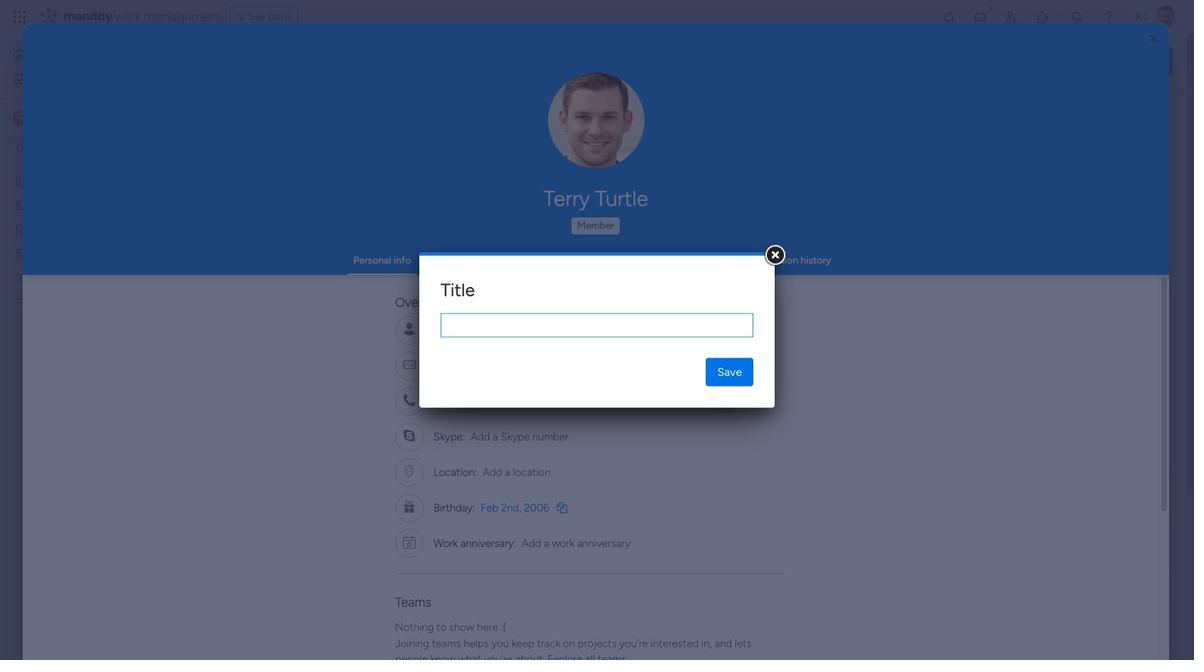Task type: vqa. For each thing, say whether or not it's contained in the screenshot.
HELP icon on the right of page
yes



Task type: describe. For each thing, give the bounding box(es) containing it.
0 horizontal spatial add to favorites image
[[422, 434, 436, 448]]

dapulse x slim image
[[1152, 103, 1169, 120]]

add to favorites image
[[654, 260, 669, 274]]

help center element
[[960, 587, 1173, 643]]

quick search results list box
[[220, 133, 926, 496]]

select product image
[[13, 10, 27, 24]]

workspace image
[[14, 110, 28, 126]]

search everything image
[[1071, 10, 1085, 24]]

workspace image
[[16, 110, 25, 126]]

help image
[[1102, 10, 1117, 24]]

update feed image
[[974, 10, 988, 24]]

component image
[[470, 282, 483, 295]]

0 horizontal spatial public board image
[[15, 174, 28, 188]]

public board image for add to favorites image
[[470, 260, 486, 275]]

invite members image
[[1005, 10, 1019, 24]]

close image
[[1150, 33, 1158, 44]]

see plans image
[[236, 9, 249, 25]]



Task type: locate. For each thing, give the bounding box(es) containing it.
getting started element
[[960, 518, 1173, 575]]

terry turtle image
[[1155, 6, 1178, 28]]

2 public board image from the top
[[15, 247, 28, 260]]

1 horizontal spatial public board image
[[238, 260, 253, 275]]

public board image down workspace image
[[15, 174, 28, 188]]

None field
[[441, 313, 754, 338]]

public board image
[[15, 174, 28, 188], [238, 260, 253, 275], [470, 260, 486, 275]]

0 horizontal spatial public dashboard image
[[15, 223, 28, 236]]

1 vertical spatial public dashboard image
[[703, 260, 718, 275]]

public board image for remove from favorites image
[[238, 260, 253, 275]]

copied! image
[[557, 502, 568, 513]]

add to favorites image
[[887, 260, 901, 274], [422, 434, 436, 448]]

1 horizontal spatial add to favorites image
[[887, 260, 901, 274]]

0 vertical spatial public dashboard image
[[15, 223, 28, 236]]

templates image image
[[973, 286, 1161, 384]]

public board image up component icon
[[238, 260, 253, 275]]

option
[[0, 168, 181, 171]]

0 vertical spatial add to favorites image
[[887, 260, 901, 274]]

public board image
[[15, 198, 28, 212], [15, 247, 28, 260]]

1 vertical spatial add to favorites image
[[422, 434, 436, 448]]

remove from favorites image
[[422, 260, 436, 274]]

2 image
[[984, 1, 997, 17]]

2 horizontal spatial public board image
[[470, 260, 486, 275]]

list box
[[0, 166, 181, 506]]

notifications image
[[942, 10, 957, 24]]

0 vertical spatial public board image
[[15, 198, 28, 212]]

public board image up component image
[[470, 260, 486, 275]]

monday marketplace image
[[1036, 10, 1050, 24]]

public dashboard image
[[15, 223, 28, 236], [703, 260, 718, 275]]

1 horizontal spatial public dashboard image
[[703, 260, 718, 275]]

1 public board image from the top
[[15, 198, 28, 212]]

1 vertical spatial public board image
[[15, 247, 28, 260]]

component image
[[238, 282, 250, 295]]



